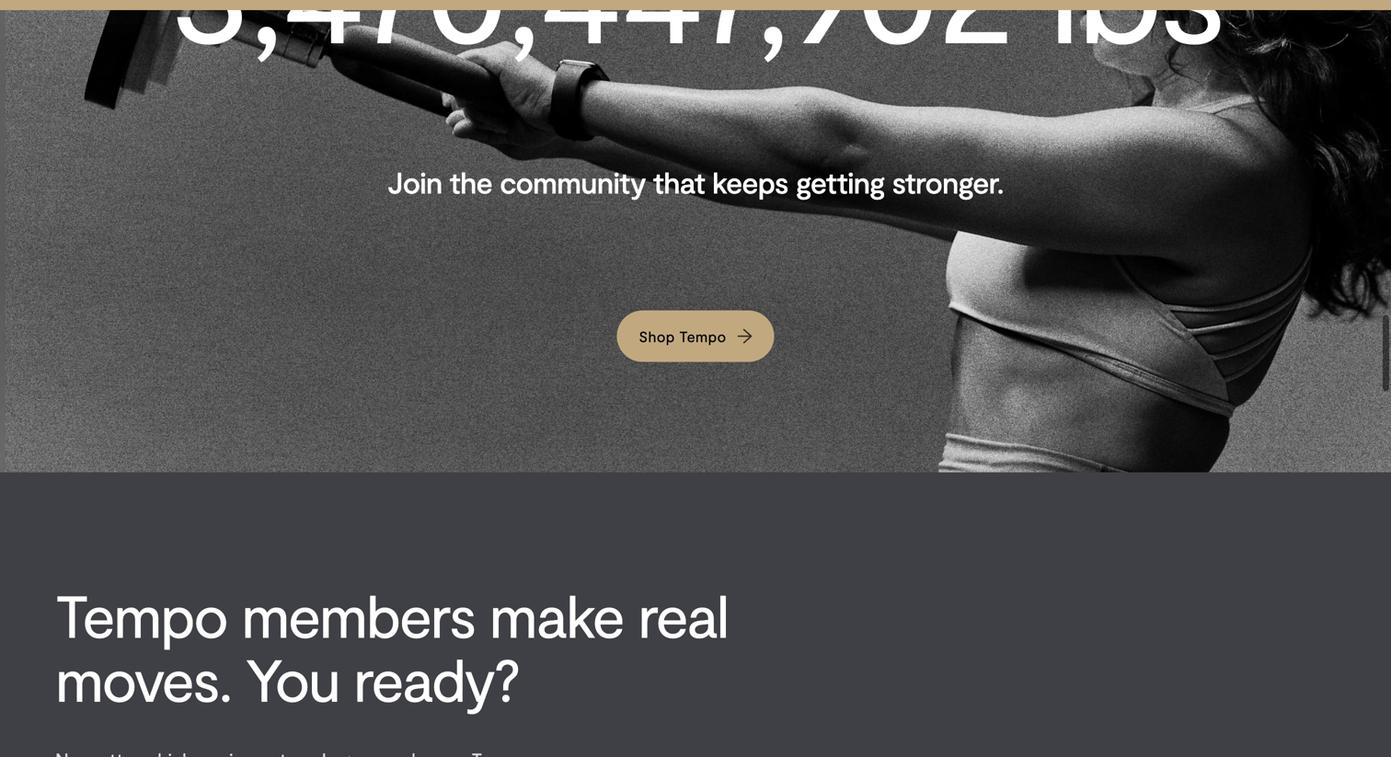 Task type: locate. For each thing, give the bounding box(es) containing it.
1 horizontal spatial shop
[[882, 13, 915, 29]]

of
[[752, 13, 765, 29]]

shop
[[882, 13, 915, 29], [639, 328, 675, 345]]

shop now. link
[[882, 13, 947, 29]]

0 horizontal spatial tempo
[[55, 579, 227, 650]]

real
[[638, 579, 728, 650]]

shop tempo
[[639, 328, 727, 345]]

join
[[388, 164, 442, 200]]

community
[[500, 164, 646, 200]]

1 horizontal spatial tempo
[[680, 328, 727, 345]]

members
[[241, 579, 475, 650]]

purchase
[[625, 13, 682, 29]]

months
[[702, 13, 749, 29]]

12
[[686, 13, 699, 29]]

tempo
[[680, 328, 727, 345], [55, 579, 227, 650]]

1 vertical spatial shop
[[639, 328, 675, 345]]

when
[[562, 13, 595, 29]]

now.
[[918, 13, 947, 29]]

0 horizontal spatial shop
[[639, 328, 675, 345]]

0 vertical spatial tempo
[[680, 328, 727, 345]]

tempo inside 'tempo members make real moves. you ready?'
[[55, 579, 227, 650]]

1 vertical spatial tempo
[[55, 579, 227, 650]]

make
[[489, 579, 624, 650]]

save
[[444, 13, 474, 29]]



Task type: vqa. For each thing, say whether or not it's contained in the screenshot.
with for Studio Pro Gym
no



Task type: describe. For each thing, give the bounding box(es) containing it.
shop tempo button
[[617, 310, 774, 362]]

you
[[598, 13, 621, 29]]

stronger.
[[892, 164, 1004, 200]]

ready?
[[353, 643, 519, 714]]

training.
[[830, 13, 878, 29]]

you
[[245, 643, 339, 714]]

that
[[653, 164, 705, 200]]

join the community that keeps getting stronger.
[[388, 164, 1004, 200]]

30%
[[478, 13, 505, 29]]

or
[[509, 13, 522, 29]]

0 vertical spatial shop
[[882, 13, 915, 29]]

more
[[526, 13, 558, 29]]

unlimited
[[769, 13, 826, 29]]

tempo inside button
[[680, 328, 727, 345]]

04 homepage weightlifted d 230612 image
[[0, 0, 1391, 575]]

getting
[[796, 164, 885, 200]]

save 30% or more when you purchase 12 months of unlimited training. shop now.
[[444, 13, 947, 29]]

shop tempo link
[[617, 310, 774, 362]]

keeps
[[712, 164, 788, 200]]

moves.
[[55, 643, 231, 714]]

tempo members make real moves. you ready?
[[55, 579, 728, 714]]

the
[[450, 164, 492, 200]]

shop inside shop tempo button
[[639, 328, 675, 345]]



